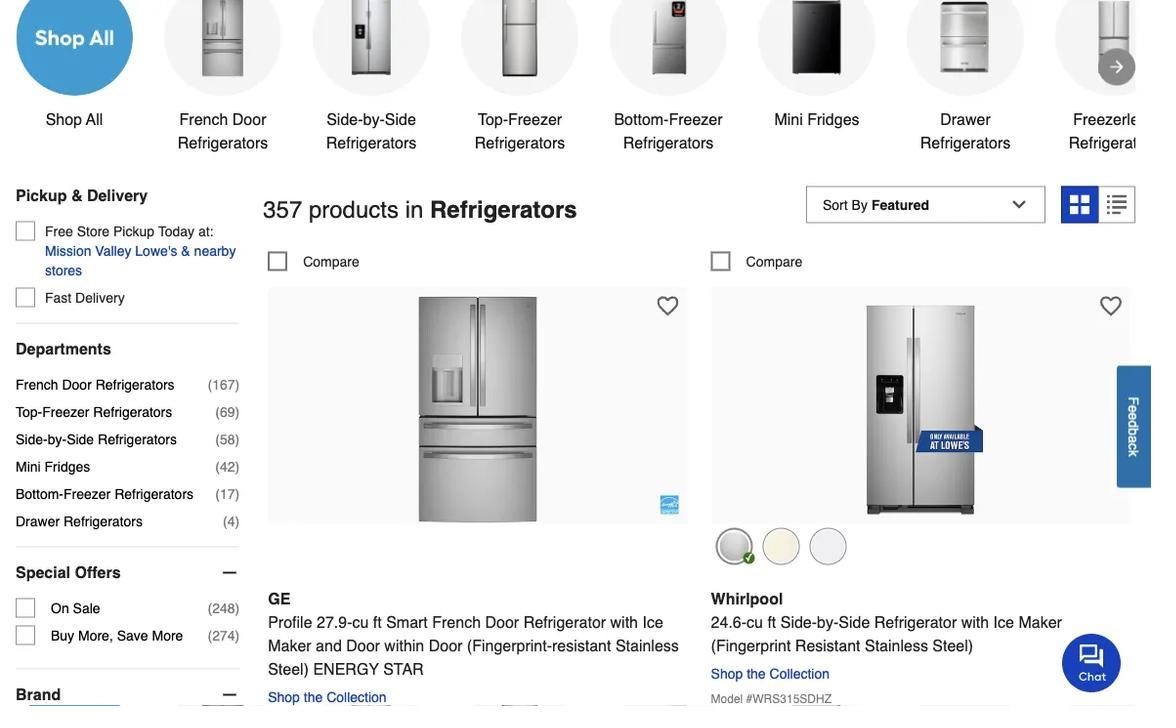 Task type: locate. For each thing, give the bounding box(es) containing it.
collection for and
[[327, 689, 387, 705]]

2 vertical spatial side-
[[781, 614, 817, 632]]

drawer refrigerators up special offers at the left bottom of the page
[[16, 514, 143, 529]]

0 horizontal spatial stainless
[[616, 637, 679, 655]]

1 horizontal spatial top-
[[478, 111, 508, 129]]

steel) inside ge profile 27.9-cu ft smart french door refrigerator with ice maker and door within door (fingerprint-resistant stainless steel) energy star
[[268, 661, 309, 679]]

0 horizontal spatial side
[[67, 432, 94, 447]]

&
[[71, 187, 83, 205], [181, 243, 190, 259]]

e up the b
[[1126, 413, 1142, 421]]

0 horizontal spatial steel)
[[268, 661, 309, 679]]

cu
[[352, 614, 369, 632], [747, 614, 763, 632]]

whirlpool 24.6-cu ft side-by-side refrigerator with ice maker (fingerprint resistant stainless steel) image
[[808, 297, 1034, 523]]

compare inside 1001161398 element
[[303, 254, 359, 269]]

1 with from the left
[[610, 614, 638, 632]]

2 vertical spatial by-
[[817, 614, 839, 632]]

e up the d
[[1126, 405, 1142, 413]]

shop right minus image in the bottom left of the page
[[268, 689, 300, 705]]

0 vertical spatial mini fridges
[[775, 111, 860, 129]]

) down 248
[[235, 628, 240, 644]]

lowe's
[[135, 243, 177, 259]]

0 horizontal spatial maker
[[268, 637, 311, 655]]

side- down side-by-side refrigerators image
[[327, 111, 363, 129]]

0 vertical spatial side
[[385, 111, 416, 129]]

shop the collection for maker
[[268, 689, 387, 705]]

7 ) from the top
[[235, 601, 240, 616]]

ft inside whirlpool 24.6-cu ft side-by-side refrigerator with ice maker (fingerprint resistant stainless steel)
[[768, 614, 776, 632]]

profile
[[268, 614, 312, 632]]

0 vertical spatial shop the collection
[[711, 666, 830, 682]]

energy
[[313, 661, 379, 679]]

1 vertical spatial pickup
[[113, 223, 154, 239]]

2 vertical spatial side
[[839, 614, 870, 632]]

1 ) from the top
[[235, 377, 240, 393]]

shop up 'model'
[[711, 666, 743, 682]]

0 vertical spatial top-freezer refrigerators
[[475, 111, 565, 152]]

0 vertical spatial delivery
[[87, 187, 148, 205]]

( for 274
[[208, 628, 212, 644]]

drawer refrigerators down drawer refrigerators image
[[920, 111, 1011, 152]]

french door refrigerators down french door refrigerators image
[[178, 111, 268, 152]]

heart outline image
[[1101, 296, 1122, 317]]

stainless right resistant
[[616, 637, 679, 655]]

4 ) from the top
[[235, 459, 240, 475]]

shop for ge profile 27.9-cu ft smart french door refrigerator with ice maker and door within door (fingerprint-resistant stainless steel) energy star
[[268, 689, 300, 705]]

0 horizontal spatial bottom-
[[16, 486, 64, 502]]

1 vertical spatial top-freezer refrigerators
[[16, 404, 172, 420]]

door down french door refrigerators image
[[232, 111, 266, 129]]

bottom-freezer refrigerators image
[[629, 0, 708, 77]]

pickup up valley
[[113, 223, 154, 239]]

0 vertical spatial steel)
[[933, 637, 974, 655]]

1 vertical spatial side-by-side refrigerators
[[16, 432, 177, 447]]

1 vertical spatial fridges
[[45, 459, 90, 475]]

2 horizontal spatial french
[[432, 614, 481, 632]]

1 horizontal spatial shop the collection
[[711, 666, 830, 682]]

door right within
[[429, 637, 463, 655]]

refrigerators
[[178, 134, 268, 152], [326, 134, 417, 152], [475, 134, 565, 152], [623, 134, 714, 152], [920, 134, 1011, 152], [430, 197, 577, 223], [95, 377, 175, 393], [93, 404, 172, 420], [98, 432, 177, 447], [114, 486, 194, 502], [64, 514, 143, 529]]

mini fridges
[[775, 111, 860, 129], [16, 459, 90, 475]]

1 horizontal spatial shop the collection link
[[711, 666, 838, 682]]

) down 17 at the bottom left
[[235, 514, 240, 529]]

1 horizontal spatial maker
[[1019, 614, 1062, 632]]

drawer up special
[[16, 514, 60, 529]]

fridges
[[808, 111, 860, 129], [45, 459, 90, 475]]

0 horizontal spatial the
[[304, 689, 323, 705]]

1 horizontal spatial bottom-
[[614, 111, 669, 129]]

0 vertical spatial top-
[[478, 111, 508, 129]]

0 vertical spatial bottom-freezer refrigerators
[[614, 111, 723, 152]]

shop the collection link down the energy
[[268, 689, 394, 705]]

shop the collection down the energy
[[268, 689, 387, 705]]

2 refrigerator from the left
[[875, 614, 957, 632]]

delivery
[[87, 187, 148, 205], [75, 290, 125, 306]]

drawer refrigerators inside the "drawer refrigerators" button
[[920, 111, 1011, 152]]

stainless inside whirlpool 24.6-cu ft side-by-side refrigerator with ice maker (fingerprint resistant stainless steel)
[[865, 637, 928, 655]]

cu up (fingerprint
[[747, 614, 763, 632]]

drawer
[[940, 111, 991, 129], [16, 514, 60, 529]]

french down the departments
[[16, 377, 58, 393]]

cu inside ge profile 27.9-cu ft smart french door refrigerator with ice maker and door within door (fingerprint-resistant stainless steel) energy star
[[352, 614, 369, 632]]

minus image
[[220, 686, 240, 705]]

( for 17
[[215, 486, 220, 502]]

shop left all
[[46, 111, 82, 129]]

0 vertical spatial maker
[[1019, 614, 1062, 632]]

1 vertical spatial french
[[16, 377, 58, 393]]

top- down top-freezer refrigerators image
[[478, 111, 508, 129]]

french door refrigerators down the departments
[[16, 377, 175, 393]]

stainless
[[616, 637, 679, 655], [865, 637, 928, 655]]

geprofile 27.9-cu ft smart french door refrigerator with ice maker and door within door (fingerprint-resistant stainless steel) energy star element
[[268, 287, 688, 523]]

drawer refrigerators image
[[927, 0, 1005, 77]]

with
[[610, 614, 638, 632], [961, 614, 989, 632]]

ge
[[268, 590, 291, 608]]

1 vertical spatial bottom-
[[16, 486, 64, 502]]

1 horizontal spatial drawer refrigerators
[[920, 111, 1011, 152]]

1 horizontal spatial french
[[179, 111, 228, 129]]

door up the energy
[[346, 637, 380, 655]]

compare inside 1000422565 element
[[746, 254, 803, 269]]

2 horizontal spatial side
[[839, 614, 870, 632]]

2 ft from the left
[[768, 614, 776, 632]]

top- inside top-freezer refrigerators
[[478, 111, 508, 129]]

1 vertical spatial shop the collection
[[268, 689, 387, 705]]

1 horizontal spatial mini
[[775, 111, 803, 129]]

drawer down drawer refrigerators image
[[940, 111, 991, 129]]

french
[[179, 111, 228, 129], [16, 377, 58, 393], [432, 614, 481, 632]]

side- up the resistant on the bottom of the page
[[781, 614, 817, 632]]

0 horizontal spatial top-
[[16, 404, 42, 420]]

bottom- down "bottom-freezer refrigerators" image
[[614, 111, 669, 129]]

by- inside whirlpool 24.6-cu ft side-by-side refrigerator with ice maker (fingerprint resistant stainless steel)
[[817, 614, 839, 632]]

french right smart
[[432, 614, 481, 632]]

drawer refrigerators
[[920, 111, 1011, 152], [16, 514, 143, 529]]

collection for resistant
[[770, 666, 830, 682]]

0 horizontal spatial drawer refrigerators
[[16, 514, 143, 529]]

side
[[385, 111, 416, 129], [67, 432, 94, 447], [839, 614, 870, 632]]

and
[[316, 637, 342, 655]]

1 vertical spatial side
[[67, 432, 94, 447]]

0 horizontal spatial mini fridges
[[16, 459, 90, 475]]

) up '( 58 )'
[[235, 404, 240, 420]]

2 horizontal spatial side-
[[781, 614, 817, 632]]

1 horizontal spatial cu
[[747, 614, 763, 632]]

248
[[212, 601, 235, 616]]

minus image
[[220, 564, 240, 583]]

french door refrigerators button
[[164, 0, 281, 155]]

69
[[220, 404, 235, 420]]

bottom- up special
[[16, 486, 64, 502]]

2 compare from the left
[[746, 254, 803, 269]]

top-freezer refrigerators button
[[461, 0, 579, 155]]

1 vertical spatial mini
[[16, 459, 41, 475]]

1 vertical spatial steel)
[[268, 661, 309, 679]]

& inside mission valley lowe's & nearby stores
[[181, 243, 190, 259]]

f e e d b a c k
[[1126, 397, 1142, 457]]

by- down side-by-side refrigerators image
[[363, 111, 385, 129]]

freezer inside bottom-freezer refrigerators
[[669, 111, 723, 129]]

5 ) from the top
[[235, 486, 240, 502]]

side-by-side refrigerators up products
[[326, 111, 417, 152]]

1 compare from the left
[[303, 254, 359, 269]]

top-freezer refrigerators down top-freezer refrigerators image
[[475, 111, 565, 152]]

( for 58
[[215, 432, 220, 447]]

biscuit image
[[763, 528, 800, 565]]

collection up wrs315sdhz
[[770, 666, 830, 682]]

1001161398 element
[[268, 252, 359, 271]]

chat invite button image
[[1062, 633, 1122, 693]]

1 horizontal spatial ice
[[994, 614, 1014, 632]]

side- inside button
[[327, 111, 363, 129]]

the down the energy
[[304, 689, 323, 705]]

) up 274
[[235, 601, 240, 616]]

collection down the energy
[[327, 689, 387, 705]]

1 cu from the left
[[352, 614, 369, 632]]

valley
[[95, 243, 131, 259]]

side down the departments
[[67, 432, 94, 447]]

0 horizontal spatial cu
[[352, 614, 369, 632]]

heart outline image
[[657, 296, 679, 317]]

shop the collection link
[[711, 666, 838, 682], [268, 689, 394, 705]]

ft
[[373, 614, 382, 632], [768, 614, 776, 632]]

pickup
[[16, 187, 67, 205], [113, 223, 154, 239]]

1 horizontal spatial by-
[[363, 111, 385, 129]]

shop the collection link for resistant
[[711, 666, 838, 682]]

shop inside button
[[46, 111, 82, 129]]

delivery up free store pickup today at:
[[87, 187, 148, 205]]

3 ) from the top
[[235, 432, 240, 447]]

top-freezer refrigerators inside button
[[475, 111, 565, 152]]

1 vertical spatial by-
[[48, 432, 67, 447]]

( for 42
[[215, 459, 220, 475]]

the for (fingerprint
[[747, 666, 766, 682]]

( 167 )
[[208, 377, 240, 393]]

274
[[212, 628, 235, 644]]

ft left smart
[[373, 614, 382, 632]]

side inside whirlpool 24.6-cu ft side-by-side refrigerator with ice maker (fingerprint resistant stainless steel)
[[839, 614, 870, 632]]

whirlpool 24.6-cu ft side-by-side refrigerator with ice maker (fingerprint resistant stainless steel)
[[711, 590, 1062, 655]]

) for ( 17 )
[[235, 486, 240, 502]]

bottom-freezer refrigerators up offers at the bottom left of the page
[[16, 486, 194, 502]]

)
[[235, 377, 240, 393], [235, 404, 240, 420], [235, 432, 240, 447], [235, 459, 240, 475], [235, 486, 240, 502], [235, 514, 240, 529], [235, 601, 240, 616], [235, 628, 240, 644]]

1 horizontal spatial pickup
[[113, 223, 154, 239]]

1 vertical spatial french door refrigerators
[[16, 377, 175, 393]]

refrigerator inside whirlpool 24.6-cu ft side-by-side refrigerator with ice maker (fingerprint resistant stainless steel)
[[875, 614, 957, 632]]

1 vertical spatial the
[[304, 689, 323, 705]]

2 vertical spatial shop
[[268, 689, 300, 705]]

freezer
[[508, 111, 562, 129], [669, 111, 723, 129], [42, 404, 89, 420], [64, 486, 111, 502]]

stainless inside ge profile 27.9-cu ft smart french door refrigerator with ice maker and door within door (fingerprint-resistant stainless steel) energy star
[[616, 637, 679, 655]]

1 vertical spatial bottom-freezer refrigerators
[[16, 486, 194, 502]]

& down today
[[181, 243, 190, 259]]

1 horizontal spatial &
[[181, 243, 190, 259]]

0 vertical spatial fridges
[[808, 111, 860, 129]]

side-by-side refrigerators down the departments element
[[16, 432, 177, 447]]

top-
[[478, 111, 508, 129], [16, 404, 42, 420]]

bottom-freezer refrigerators inside button
[[614, 111, 723, 152]]

by-
[[363, 111, 385, 129], [48, 432, 67, 447], [817, 614, 839, 632]]

0 horizontal spatial fridges
[[45, 459, 90, 475]]

) for ( 69 )
[[235, 404, 240, 420]]

bottom-freezer refrigerators
[[614, 111, 723, 152], [16, 486, 194, 502]]

0 vertical spatial bottom-
[[614, 111, 669, 129]]

with inside ge profile 27.9-cu ft smart french door refrigerator with ice maker and door within door (fingerprint-resistant stainless steel) energy star
[[610, 614, 638, 632]]

2 ) from the top
[[235, 404, 240, 420]]

free store pickup today at:
[[45, 223, 214, 239]]

the up the #
[[747, 666, 766, 682]]

f e e d b a c k button
[[1117, 366, 1151, 488]]

collection
[[770, 666, 830, 682], [327, 689, 387, 705]]

cu left smart
[[352, 614, 369, 632]]

2 stainless from the left
[[865, 637, 928, 655]]

refrigerator
[[524, 614, 606, 632], [875, 614, 957, 632]]

1 horizontal spatial top-freezer refrigerators
[[475, 111, 565, 152]]

energy star qualified image
[[660, 495, 680, 515]]

bottom-freezer refrigerators down "bottom-freezer refrigerators" image
[[614, 111, 723, 152]]

1 horizontal spatial ft
[[768, 614, 776, 632]]

6 ) from the top
[[235, 514, 240, 529]]

0 vertical spatial the
[[747, 666, 766, 682]]

shop the collection up model # wrs315sdhz
[[711, 666, 830, 682]]

list view image
[[1107, 195, 1127, 215]]

maker
[[1019, 614, 1062, 632], [268, 637, 311, 655]]

1 vertical spatial shop the collection link
[[268, 689, 394, 705]]

357
[[263, 197, 302, 223]]

steel)
[[933, 637, 974, 655], [268, 661, 309, 679]]

k
[[1126, 450, 1142, 457]]

top-freezer refrigerators image
[[481, 0, 559, 77]]

0 horizontal spatial &
[[71, 187, 83, 205]]

(fingerprint
[[711, 637, 791, 655]]

1 vertical spatial maker
[[268, 637, 311, 655]]

) up ( 69 )
[[235, 377, 240, 393]]

1 horizontal spatial side
[[385, 111, 416, 129]]

with inside whirlpool 24.6-cu ft side-by-side refrigerator with ice maker (fingerprint resistant stainless steel)
[[961, 614, 989, 632]]

1 stainless from the left
[[616, 637, 679, 655]]

2 with from the left
[[961, 614, 989, 632]]

french down french door refrigerators image
[[179, 111, 228, 129]]

top- down the departments
[[16, 404, 42, 420]]

1 vertical spatial collection
[[327, 689, 387, 705]]

white image
[[810, 528, 847, 565]]

1 refrigerator from the left
[[524, 614, 606, 632]]

2 horizontal spatial by-
[[817, 614, 839, 632]]

today
[[158, 223, 195, 239]]

refrigerators inside "button"
[[178, 134, 268, 152]]

1 vertical spatial shop
[[711, 666, 743, 682]]

) down 58
[[235, 459, 240, 475]]

shop the collection
[[711, 666, 830, 682], [268, 689, 387, 705]]

) up "( 42 )"
[[235, 432, 240, 447]]

0 horizontal spatial collection
[[327, 689, 387, 705]]

e
[[1126, 405, 1142, 413], [1126, 413, 1142, 421]]

27.9-
[[317, 614, 352, 632]]

0 horizontal spatial shop the collection
[[268, 689, 387, 705]]

0 horizontal spatial ft
[[373, 614, 382, 632]]

1000422565 element
[[711, 252, 803, 271]]

( 4 )
[[223, 514, 240, 529]]

1 horizontal spatial bottom-freezer refrigerators
[[614, 111, 723, 152]]

2 ice from the left
[[994, 614, 1014, 632]]

1 horizontal spatial the
[[747, 666, 766, 682]]

1 horizontal spatial steel)
[[933, 637, 974, 655]]

shop
[[46, 111, 82, 129], [711, 666, 743, 682], [268, 689, 300, 705]]

0 vertical spatial shop the collection link
[[711, 666, 838, 682]]

1 e from the top
[[1126, 405, 1142, 413]]

2 cu from the left
[[747, 614, 763, 632]]

freezer down top-freezer refrigerators image
[[508, 111, 562, 129]]

1 horizontal spatial side-by-side refrigerators
[[326, 111, 417, 152]]

shop all image
[[16, 0, 133, 96]]

0 vertical spatial by-
[[363, 111, 385, 129]]

) for ( 58 )
[[235, 432, 240, 447]]

1 vertical spatial side-
[[16, 432, 48, 447]]

pickup up free
[[16, 187, 67, 205]]

17
[[220, 486, 235, 502]]

0 horizontal spatial shop
[[46, 111, 82, 129]]

) up '( 4 )'
[[235, 486, 240, 502]]

) for ( 248 )
[[235, 601, 240, 616]]

0 horizontal spatial side-by-side refrigerators
[[16, 432, 177, 447]]

1 vertical spatial delivery
[[75, 290, 125, 306]]

side-
[[327, 111, 363, 129], [16, 432, 48, 447], [781, 614, 817, 632]]

door inside "button"
[[232, 111, 266, 129]]

door down the departments
[[62, 377, 92, 393]]

0 horizontal spatial drawer
[[16, 514, 60, 529]]

0 vertical spatial french door refrigerators
[[178, 111, 268, 152]]

) for ( 42 )
[[235, 459, 240, 475]]

side- inside whirlpool 24.6-cu ft side-by-side refrigerator with ice maker (fingerprint resistant stainless steel)
[[781, 614, 817, 632]]

side- down the departments
[[16, 432, 48, 447]]

1 horizontal spatial mini fridges
[[775, 111, 860, 129]]

1 horizontal spatial with
[[961, 614, 989, 632]]

shop the collection link up model # wrs315sdhz
[[711, 666, 838, 682]]

0 horizontal spatial refrigerator
[[524, 614, 606, 632]]

freezer down "bottom-freezer refrigerators" image
[[669, 111, 723, 129]]

1 horizontal spatial drawer
[[940, 111, 991, 129]]

8 ) from the top
[[235, 628, 240, 644]]

brand button
[[16, 670, 240, 707]]

side up the resistant on the bottom of the page
[[839, 614, 870, 632]]

maker inside whirlpool 24.6-cu ft side-by-side refrigerator with ice maker (fingerprint resistant stainless steel)
[[1019, 614, 1062, 632]]

0 vertical spatial french
[[179, 111, 228, 129]]

compare
[[303, 254, 359, 269], [746, 254, 803, 269]]

1 horizontal spatial french door refrigerators
[[178, 111, 268, 152]]

2 vertical spatial french
[[432, 614, 481, 632]]

side down side-by-side refrigerators image
[[385, 111, 416, 129]]

maker inside ge profile 27.9-cu ft smart french door refrigerator with ice maker and door within door (fingerprint-resistant stainless steel) energy star
[[268, 637, 311, 655]]

stainless right the resistant on the bottom of the page
[[865, 637, 928, 655]]

0 vertical spatial drawer refrigerators
[[920, 111, 1011, 152]]

compare for 1001161398 element
[[303, 254, 359, 269]]

1 horizontal spatial compare
[[746, 254, 803, 269]]

(
[[208, 377, 212, 393], [215, 404, 220, 420], [215, 432, 220, 447], [215, 459, 220, 475], [215, 486, 220, 502], [223, 514, 227, 529], [208, 601, 212, 616], [208, 628, 212, 644]]

steel) inside whirlpool 24.6-cu ft side-by-side refrigerator with ice maker (fingerprint resistant stainless steel)
[[933, 637, 974, 655]]

0 vertical spatial shop
[[46, 111, 82, 129]]

french door refrigerators
[[178, 111, 268, 152], [16, 377, 175, 393]]

fast
[[45, 290, 72, 306]]

by- down the departments
[[48, 432, 67, 447]]

by- up the resistant on the bottom of the page
[[817, 614, 839, 632]]

1 ice from the left
[[643, 614, 663, 632]]

1 ft from the left
[[373, 614, 382, 632]]

stores
[[45, 263, 82, 278]]

1 vertical spatial &
[[181, 243, 190, 259]]

shop the collection link for and
[[268, 689, 394, 705]]

top-freezer refrigerators down the departments
[[16, 404, 172, 420]]

ft up (fingerprint
[[768, 614, 776, 632]]

delivery right fast
[[75, 290, 125, 306]]

b
[[1126, 428, 1142, 436]]

& up store
[[71, 187, 83, 205]]

167
[[212, 377, 235, 393]]



Task type: vqa. For each thing, say whether or not it's contained in the screenshot.
second Mickey from the bottom
no



Task type: describe. For each thing, give the bounding box(es) containing it.
( 58 )
[[215, 432, 240, 447]]

buy more, save more
[[51, 628, 183, 644]]

ice inside whirlpool 24.6-cu ft side-by-side refrigerator with ice maker (fingerprint resistant stainless steel)
[[994, 614, 1014, 632]]

) for ( 167 )
[[235, 377, 240, 393]]

( 17 )
[[215, 486, 240, 502]]

freezer up offers at the bottom left of the page
[[64, 486, 111, 502]]

smart
[[386, 614, 428, 632]]

( 69 )
[[215, 404, 240, 420]]

ge profile 27.9-cu ft smart french door refrigerator with ice maker and door within door (fingerprint-resistant stainless steel) energy star
[[268, 590, 679, 679]]

mission valley lowe's & nearby stores
[[45, 243, 236, 278]]

french inside "button"
[[179, 111, 228, 129]]

drawer inside button
[[940, 111, 991, 129]]

357 products in refrigerators
[[263, 197, 577, 223]]

model # wrs315sdhz
[[711, 692, 832, 706]]

( for 167
[[208, 377, 212, 393]]

0 horizontal spatial side-
[[16, 432, 48, 447]]

at:
[[198, 223, 214, 239]]

0 horizontal spatial french door refrigerators
[[16, 377, 175, 393]]

ice inside ge profile 27.9-cu ft smart french door refrigerator with ice maker and door within door (fingerprint-resistant stainless steel) energy star
[[643, 614, 663, 632]]

brand
[[16, 686, 61, 704]]

( for 4
[[223, 514, 227, 529]]

side inside button
[[385, 111, 416, 129]]

fast delivery
[[45, 290, 125, 306]]

a
[[1126, 436, 1142, 444]]

42
[[220, 459, 235, 475]]

0 horizontal spatial mini
[[16, 459, 41, 475]]

in
[[405, 197, 424, 223]]

freezerless refrigerato
[[1069, 111, 1151, 152]]

resistant
[[795, 637, 861, 655]]

the for maker
[[304, 689, 323, 705]]

shop all button
[[16, 0, 133, 132]]

freezerless
[[1073, 111, 1151, 129]]

buy
[[51, 628, 74, 644]]

bottom-freezer refrigerators button
[[610, 0, 727, 155]]

wrs315sdhz
[[753, 692, 832, 706]]

shop all
[[46, 111, 103, 129]]

whirlpool
[[711, 590, 783, 608]]

drawer refrigerators button
[[907, 0, 1024, 155]]

freezerless refrigerators image
[[1075, 0, 1151, 77]]

store
[[77, 223, 110, 239]]

mini fridges button
[[758, 0, 876, 132]]

mini fridges inside button
[[775, 111, 860, 129]]

( for 69
[[215, 404, 220, 420]]

model
[[711, 692, 743, 706]]

fridges inside button
[[808, 111, 860, 129]]

shop for whirlpool 24.6-cu ft side-by-side refrigerator with ice maker (fingerprint resistant stainless steel)
[[711, 666, 743, 682]]

pickup & delivery
[[16, 187, 148, 205]]

1 vertical spatial mini fridges
[[16, 459, 90, 475]]

24.6-
[[711, 614, 747, 632]]

fingerprint resistant stainless steel image
[[716, 528, 753, 565]]

more,
[[78, 628, 113, 644]]

0 horizontal spatial top-freezer refrigerators
[[16, 404, 172, 420]]

french door refrigerators image
[[184, 0, 262, 77]]

grid view image
[[1070, 195, 1090, 215]]

save
[[117, 628, 148, 644]]

mission
[[45, 243, 91, 259]]

1 vertical spatial drawer refrigerators
[[16, 514, 143, 529]]

free
[[45, 223, 73, 239]]

2 e from the top
[[1126, 413, 1142, 421]]

nearby
[[194, 243, 236, 259]]

0 vertical spatial &
[[71, 187, 83, 205]]

special
[[16, 564, 70, 582]]

cu inside whirlpool 24.6-cu ft side-by-side refrigerator with ice maker (fingerprint resistant stainless steel)
[[747, 614, 763, 632]]

mission valley lowe's & nearby stores button
[[45, 241, 240, 280]]

f
[[1126, 397, 1142, 405]]

french door refrigerators inside french door refrigerators "button"
[[178, 111, 268, 152]]

sale
[[73, 601, 100, 616]]

freezerless refrigerato button
[[1056, 0, 1151, 155]]

door up (fingerprint-
[[485, 614, 519, 632]]

) for ( 274 )
[[235, 628, 240, 644]]

offers
[[75, 564, 121, 582]]

special offers button
[[16, 548, 240, 599]]

side-by-side refrigerators button
[[313, 0, 430, 155]]

special offers
[[16, 564, 121, 582]]

within
[[384, 637, 424, 655]]

star
[[383, 661, 424, 679]]

mini inside mini fridges button
[[775, 111, 803, 129]]

french inside ge profile 27.9-cu ft smart french door refrigerator with ice maker and door within door (fingerprint-resistant stainless steel) energy star
[[432, 614, 481, 632]]

58
[[220, 432, 235, 447]]

ge profile 27.9-cu ft smart french door refrigerator with ice maker and door within door (fingerprint-resistant stainless steel) energy star image
[[364, 297, 591, 523]]

) for ( 4 )
[[235, 514, 240, 529]]

( for 248
[[208, 601, 212, 616]]

( 274 )
[[208, 628, 240, 644]]

freezer down the departments
[[42, 404, 89, 420]]

0 horizontal spatial by-
[[48, 432, 67, 447]]

by- inside button
[[363, 111, 385, 129]]

departments element
[[16, 340, 240, 359]]

freezer inside top-freezer refrigerators
[[508, 111, 562, 129]]

departments
[[16, 340, 111, 358]]

side-by-side refrigerators image
[[332, 0, 411, 77]]

bottom- inside bottom-freezer refrigerators
[[614, 111, 669, 129]]

shop the collection for (fingerprint
[[711, 666, 830, 682]]

( 42 )
[[215, 459, 240, 475]]

4
[[227, 514, 235, 529]]

( 248 )
[[208, 601, 240, 616]]

products
[[309, 197, 399, 223]]

all
[[86, 111, 103, 129]]

#
[[746, 692, 753, 706]]

side-by-side refrigerators inside button
[[326, 111, 417, 152]]

resistant
[[552, 637, 611, 655]]

ft inside ge profile 27.9-cu ft smart french door refrigerator with ice maker and door within door (fingerprint-resistant stainless steel) energy star
[[373, 614, 382, 632]]

1 vertical spatial top-
[[16, 404, 42, 420]]

mini fridges image
[[778, 0, 856, 77]]

compare for 1000422565 element
[[746, 254, 803, 269]]

on
[[51, 601, 69, 616]]

d
[[1126, 421, 1142, 428]]

arrow right image
[[1107, 57, 1127, 77]]

refrigerator inside ge profile 27.9-cu ft smart french door refrigerator with ice maker and door within door (fingerprint-resistant stainless steel) energy star
[[524, 614, 606, 632]]

more
[[152, 628, 183, 644]]

on sale
[[51, 601, 100, 616]]

c
[[1126, 444, 1142, 450]]

0 horizontal spatial pickup
[[16, 187, 67, 205]]

(fingerprint-
[[467, 637, 552, 655]]

1 vertical spatial drawer
[[16, 514, 60, 529]]



